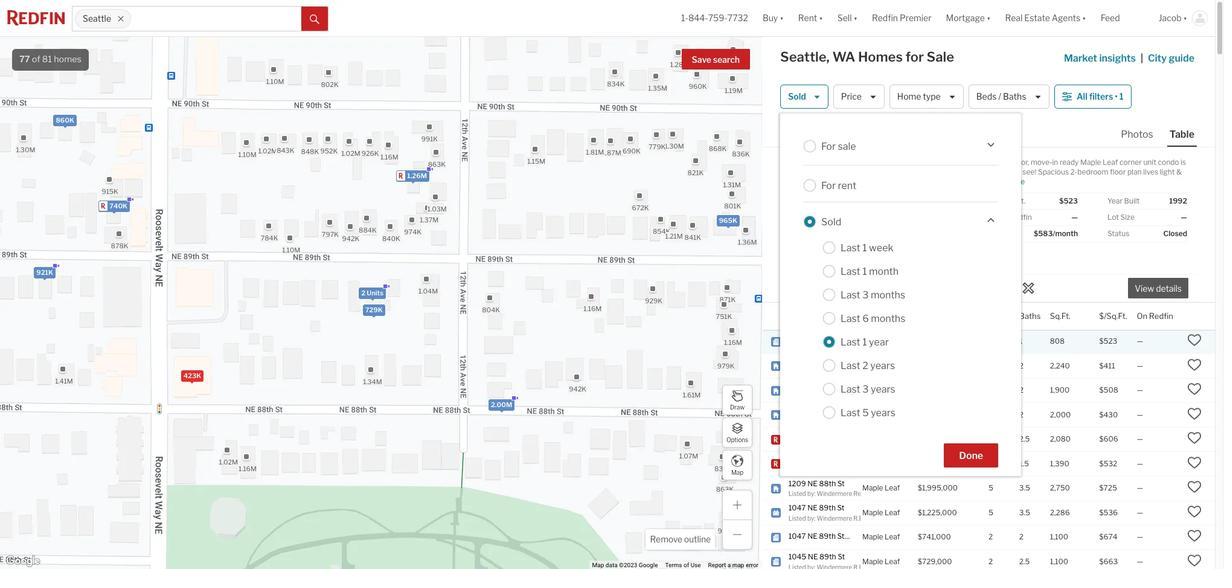 Task type: vqa. For each thing, say whether or not it's contained in the screenshot.


Task type: locate. For each thing, give the bounding box(es) containing it.
1 vertical spatial 942k
[[569, 384, 587, 393]]

a up b... at top
[[999, 167, 1003, 176]]

redfin down view details
[[1150, 311, 1174, 321]]

by: down 1252 ne 89th st link
[[808, 392, 816, 399]]

1 for from the top
[[822, 140, 836, 152]]

1 for year
[[863, 336, 867, 348]]

& inside top floor, move-in ready maple leaf corner unit condo is a must see! spacious 2-bedroom floor plan lives light  & b...
[[1177, 167, 1183, 176]]

favorite this home image
[[1188, 333, 1202, 348], [1188, 382, 1202, 397], [1188, 407, 1202, 421], [1188, 431, 1202, 446], [1188, 504, 1202, 519], [1188, 529, 1202, 543], [1188, 553, 1202, 568]]

listed inside 839 ne 89th st listed by: windermere real estate midtown
[[789, 368, 806, 375]]

89th for 1252 ne 89th st
[[819, 381, 836, 390]]

0 vertical spatial of
[[32, 54, 40, 65]]

ne for 839 ne 89th st listed by: windermere real estate midtown
[[805, 356, 815, 366]]

maple up b
[[863, 508, 884, 517]]

dialog containing for sale
[[781, 114, 1022, 476]]

921k
[[36, 268, 53, 277]]

1 listed from the top
[[789, 343, 806, 350]]

1.02m
[[258, 147, 277, 155], [341, 149, 361, 157], [219, 458, 238, 466]]

3.5 for 2,286
[[1020, 508, 1031, 517]]

1 vertical spatial 3.5
[[1020, 508, 1031, 517]]

jacob
[[1159, 13, 1182, 23]]

2 favorite this home image from the top
[[1188, 382, 1202, 397]]

by: inside 1000 ne 88th st #403 listed by: lake & company maple leaf
[[808, 343, 816, 350]]

77 of 81 homes
[[19, 54, 82, 65]]

maple leaf down the north on the right bottom of the page
[[863, 410, 900, 419]]

▾ right rent
[[819, 13, 823, 23]]

redfin left premier
[[872, 13, 898, 23]]

1 vertical spatial months
[[871, 313, 906, 324]]

of left use
[[684, 562, 689, 569]]

st inside 1047 ne 89th st unit b maple leaf
[[838, 532, 845, 541]]

midtown up $740,000
[[929, 441, 954, 448]]

0 vertical spatial 1047
[[789, 503, 806, 512]]

unit
[[846, 532, 860, 541]]

seattle,
[[781, 49, 830, 65]]

2 1,100 from the top
[[1051, 557, 1069, 566]]

0 horizontal spatial map
[[592, 562, 604, 569]]

ne down 1209 ne 88th st link
[[808, 503, 818, 512]]

2 for from the top
[[822, 180, 836, 191]]

listed for 839
[[789, 368, 806, 375]]

1047 up '1045'
[[789, 532, 806, 541]]

0 horizontal spatial &
[[832, 343, 837, 350]]

$430
[[1100, 410, 1119, 419]]

89th inside 839 ne 89th st listed by: windermere real estate midtown
[[816, 356, 833, 366]]

st inside 839 ne 89th st listed by: windermere real estate midtown
[[835, 356, 842, 366]]

0 vertical spatial 1.10m
[[266, 77, 284, 85]]

ne inside 1047 ne 89th st unit b maple leaf
[[808, 532, 818, 541]]

5 right $1,225,000
[[989, 508, 994, 517]]

buy ▾ button
[[756, 0, 791, 36]]

1 1047 from the top
[[789, 503, 806, 512]]

google image
[[3, 553, 43, 569]]

1 maple leaf from the top
[[863, 386, 900, 395]]

0 vertical spatial months
[[871, 289, 906, 301]]

baths down x-out this home icon
[[1020, 311, 1041, 321]]

5 down done button
[[989, 484, 994, 493]]

ne right the 839 on the right of page
[[805, 356, 815, 366]]

seattle
[[83, 14, 111, 24], [863, 361, 887, 370], [878, 392, 898, 399]]

by:
[[808, 343, 816, 350], [808, 368, 816, 375], [808, 392, 816, 399], [808, 417, 816, 424], [850, 441, 858, 448], [808, 490, 816, 497], [808, 514, 816, 522]]

ne inside 839 ne 89th st listed by: windermere real estate midtown
[[805, 356, 815, 366]]

maple left "co."
[[863, 484, 884, 493]]

by: for 841 ne 90th st
[[808, 417, 816, 424]]

1 for month
[[863, 266, 867, 277]]

802k
[[321, 80, 339, 88]]

3.5 for 2,750
[[1020, 484, 1031, 493]]

seattle right the north on the right bottom of the page
[[878, 392, 898, 399]]

— right "$663" on the bottom right of page
[[1137, 557, 1144, 566]]

1 vertical spatial midtown
[[929, 441, 954, 448]]

5
[[863, 407, 869, 418], [989, 484, 994, 493], [989, 508, 994, 517]]

89th down 1047 ne 89th st unit b "link"
[[820, 552, 837, 561]]

view
[[1135, 284, 1155, 294]]

2 vertical spatial 1.10m
[[282, 246, 300, 254]]

#403
[[847, 332, 866, 341]]

st inside "841 ne 90th st listed by: re/max northwest"
[[833, 405, 841, 414]]

0 vertical spatial $523
[[1060, 196, 1078, 205]]

0 horizontal spatial midtown
[[887, 368, 912, 375]]

1992
[[1170, 196, 1188, 205]]

real up last 3 years
[[854, 368, 866, 375]]

3 right williams
[[863, 383, 869, 395]]

804k
[[482, 305, 500, 314]]

st inside 1000 ne 88th st #403 listed by: lake & company maple leaf
[[839, 332, 846, 341]]

2 horizontal spatial redfin
[[1150, 311, 1174, 321]]

0 vertical spatial 1,100
[[1051, 533, 1069, 542]]

863k
[[428, 160, 446, 168], [716, 485, 734, 493]]

real up 1047 ne 89th st listed by: windermere r.e. northeast, inc on the bottom of page
[[854, 490, 866, 497]]

— right $606
[[1137, 435, 1144, 444]]

1209 ne 88th st listed by: windermere real estate co.
[[789, 479, 896, 497]]

a inside top floor, move-in ready maple leaf corner unit condo is a must see! spacious 2-bedroom floor plan lives light  & b...
[[999, 167, 1003, 176]]

listed inside the 1252 ne 89th st listed by: keller williams north seattle
[[789, 392, 806, 399]]

submit search image
[[310, 14, 320, 24]]

2 3.5 from the top
[[1020, 508, 1031, 517]]

3 favorite this home image from the top
[[1188, 480, 1202, 494]]

1 right •
[[1120, 91, 1124, 102]]

heading
[[787, 267, 885, 299]]

for rent
[[822, 180, 857, 191]]

▾ for rent ▾
[[819, 13, 823, 23]]

listed inside "841 ne 90th st listed by: re/max northwest"
[[789, 417, 806, 424]]

0 vertical spatial years
[[871, 360, 895, 371]]

5 ▾ from the left
[[1083, 13, 1087, 23]]

sold inside button
[[788, 91, 806, 102]]

844-
[[689, 13, 709, 23]]

88th inside 1209 ne 88th st listed by: windermere real estate co.
[[820, 479, 836, 488]]

by: inside "841 ne 90th st listed by: re/max northwest"
[[808, 417, 816, 424]]

955k
[[718, 527, 736, 535]]

2 vertical spatial favorite this home image
[[1188, 480, 1202, 494]]

listed down 841
[[789, 417, 806, 424]]

1.31m
[[723, 180, 741, 189]]

listed
[[789, 343, 806, 350], [789, 368, 806, 375], [789, 392, 806, 399], [789, 417, 806, 424], [789, 490, 806, 497], [789, 514, 806, 522]]

▾ for mortgage ▾
[[987, 13, 991, 23]]

863k down 831k
[[716, 485, 734, 493]]

1 horizontal spatial $523
[[1100, 337, 1118, 346]]

3 ▾ from the left
[[854, 13, 858, 23]]

— down 1992
[[1181, 213, 1188, 222]]

0 vertical spatial 2.5
[[1020, 435, 1030, 444]]

0 horizontal spatial a
[[728, 562, 731, 569]]

ne inside 1000 ne 88th st #403 listed by: lake & company maple leaf
[[809, 332, 819, 341]]

1 horizontal spatial 1.30m
[[665, 142, 684, 150]]

listed for 1252
[[789, 392, 806, 399]]

2 vertical spatial redfin
[[1150, 311, 1174, 321]]

0 vertical spatial &
[[1177, 167, 1183, 176]]

0 vertical spatial 3.5
[[1020, 484, 1031, 493]]

2 vertical spatial 5
[[989, 508, 994, 517]]

north
[[860, 392, 876, 399]]

city guide link
[[1149, 51, 1197, 66]]

1047 for 1047 ne 89th st unit b maple leaf
[[789, 532, 806, 541]]

0 vertical spatial 863k
[[428, 160, 446, 168]]

real inside 1209 ne 88th st listed by: windermere real estate co.
[[854, 490, 866, 497]]

seattle inside the 1252 ne 89th st listed by: keller williams north seattle
[[878, 392, 898, 399]]

1047 inside 1047 ne 89th st unit b maple leaf
[[789, 532, 806, 541]]

2 1047 from the top
[[789, 532, 806, 541]]

2 vertical spatial seattle
[[878, 392, 898, 399]]

▾ right the mortgage
[[987, 13, 991, 23]]

1 ▾ from the left
[[780, 13, 784, 23]]

0 horizontal spatial 942k
[[342, 234, 360, 242]]

estate left "co."
[[868, 490, 886, 497]]

by: down northwest
[[850, 441, 858, 448]]

4 maple leaf from the top
[[863, 508, 900, 517]]

1.87m
[[603, 148, 622, 157]]

2 last from the top
[[841, 266, 861, 277]]

0 horizontal spatial on
[[999, 213, 1008, 222]]

for for for sale
[[822, 140, 836, 152]]

▾ right agents
[[1083, 13, 1087, 23]]

1 horizontal spatial 942k
[[569, 384, 587, 393]]

1 horizontal spatial midtown
[[929, 441, 954, 448]]

leaf down inc
[[885, 533, 900, 542]]

1
[[1120, 91, 1124, 102], [863, 242, 867, 253], [863, 266, 867, 277], [863, 336, 867, 348], [1020, 337, 1023, 346]]

location button
[[863, 303, 895, 330]]

1 vertical spatial 2.5
[[1020, 557, 1030, 566]]

years up last 5 years
[[871, 383, 896, 395]]

1 horizontal spatial a
[[999, 167, 1003, 176]]

2 listed from the top
[[789, 368, 806, 375]]

©2023
[[619, 562, 638, 569]]

0 horizontal spatial on redfin
[[999, 213, 1032, 222]]

last up 839 ne 89th st listed by: windermere real estate midtown
[[841, 336, 861, 348]]

units
[[367, 288, 384, 297]]

▾ for jacob ▾
[[1184, 13, 1188, 23]]

is
[[1181, 158, 1187, 167]]

868k left 836k
[[709, 144, 727, 152]]

windermere inside 1047 ne 89th st listed by: windermere r.e. northeast, inc
[[817, 514, 853, 522]]

maple leaf down "co."
[[863, 508, 900, 517]]

2-
[[1071, 167, 1078, 176]]

0 vertical spatial favorite this home image
[[1188, 358, 1202, 372]]

1 horizontal spatial on
[[1137, 311, 1148, 321]]

0 horizontal spatial redfin
[[872, 13, 898, 23]]

— down the 'on redfin' button
[[1137, 337, 1144, 346]]

baths right /
[[1004, 91, 1027, 102]]

423k
[[183, 372, 201, 380]]

rent
[[799, 13, 818, 23]]

1 horizontal spatial on redfin
[[1137, 311, 1174, 321]]

1 2.5 from the top
[[1020, 435, 1030, 444]]

1047 ne 89th st listed by: windermere r.e. northeast, inc
[[789, 503, 905, 522]]

& right lake
[[832, 343, 837, 350]]

year built
[[1108, 196, 1140, 205]]

maple inside top floor, move-in ready maple leaf corner unit condo is a must see! spacious 2-bedroom floor plan lives light  & b...
[[1081, 158, 1102, 167]]

6 ▾ from the left
[[1184, 13, 1188, 23]]

0 vertical spatial redfin
[[872, 13, 898, 23]]

estate up last 3 years
[[868, 368, 886, 375]]

$606
[[1100, 435, 1119, 444]]

1 horizontal spatial &
[[1177, 167, 1183, 176]]

2,240
[[1051, 361, 1070, 370]]

▾ for sell ▾
[[854, 13, 858, 23]]

2 ▾ from the left
[[819, 13, 823, 23]]

88th inside 1000 ne 88th st #403 listed by: lake & company maple leaf
[[820, 332, 837, 341]]

— right $411
[[1137, 361, 1144, 370]]

months right 6
[[871, 313, 906, 324]]

st inside 1209 ne 88th st listed by: windermere real estate co.
[[838, 479, 845, 488]]

ne for 1000 ne 88th st #403 listed by: lake & company maple leaf
[[809, 332, 819, 341]]

854k
[[653, 227, 671, 236]]

closed
[[1164, 229, 1188, 238]]

5 listed from the top
[[789, 490, 806, 497]]

ne up the 1045 ne 89th st
[[808, 532, 818, 541]]

1 horizontal spatial map
[[732, 469, 744, 476]]

listed inside 1209 ne 88th st listed by: windermere real estate co.
[[789, 490, 806, 497]]

1 vertical spatial 5
[[989, 484, 994, 493]]

868k up 1.19m
[[725, 57, 743, 66]]

listed for 841
[[789, 417, 806, 424]]

1.15m
[[528, 157, 546, 165]]

89th up the 1045 ne 89th st link
[[819, 532, 836, 541]]

▾ for buy ▾
[[780, 13, 784, 23]]

89th inside 1047 ne 89th st listed by: windermere r.e. northeast, inc
[[819, 503, 836, 512]]

maple leaf up last 5 years
[[863, 386, 900, 395]]

4 listed from the top
[[789, 417, 806, 424]]

831k
[[715, 465, 731, 473]]

maple leaf for 1047 ne 89th st
[[863, 508, 900, 517]]

1 favorite this home image from the top
[[1188, 333, 1202, 348]]

4 last from the top
[[841, 313, 861, 324]]

last for last 1 month
[[841, 266, 861, 277]]

maple right unit
[[863, 533, 884, 542]]

1 vertical spatial 1,100
[[1051, 557, 1069, 566]]

last for last 3 years
[[841, 383, 861, 395]]

maple down the north on the right bottom of the page
[[863, 410, 884, 419]]

mortgage ▾ button
[[946, 0, 991, 36]]

listed down 1000
[[789, 343, 806, 350]]

0 vertical spatial 5
[[863, 407, 869, 418]]

1 vertical spatial redfin
[[1010, 213, 1032, 222]]

7 last from the top
[[841, 383, 861, 395]]

by: inside 1047 ne 89th st listed by: windermere r.e. northeast, inc
[[808, 514, 816, 522]]

report
[[708, 562, 726, 569]]

88th up lake
[[820, 332, 837, 341]]

0 vertical spatial baths
[[1004, 91, 1027, 102]]

photo of 1000 ne 88th st #403, seattle, wa 98115 image
[[781, 147, 989, 302]]

974k
[[404, 227, 422, 236]]

1 1,100 from the top
[[1051, 533, 1069, 542]]

listed down the 839 on the right of page
[[789, 368, 806, 375]]

2 vertical spatial years
[[871, 407, 896, 418]]

0 horizontal spatial of
[[32, 54, 40, 65]]

st down 1047 ne 89th st unit b maple leaf
[[838, 552, 845, 561]]

windermere inside 839 ne 89th st listed by: windermere real estate midtown
[[817, 368, 853, 375]]

0 vertical spatial 868k
[[725, 57, 743, 66]]

st left unit
[[838, 532, 845, 541]]

5 last from the top
[[841, 336, 861, 348]]

3 maple leaf from the top
[[863, 484, 900, 493]]

1 vertical spatial baths
[[1020, 311, 1041, 321]]

1 vertical spatial favorite this home image
[[1188, 455, 1202, 470]]

$523 down 2-
[[1060, 196, 1078, 205]]

sale
[[927, 49, 955, 65]]

leaf left $729,000
[[885, 557, 900, 566]]

7732
[[728, 13, 749, 23]]

—
[[1072, 213, 1078, 222], [1181, 213, 1188, 222], [1137, 337, 1144, 346], [1137, 361, 1144, 370], [1137, 386, 1144, 395], [1137, 410, 1144, 419], [1137, 435, 1144, 444], [1137, 459, 1144, 468], [1137, 484, 1144, 493], [1137, 508, 1144, 517], [1137, 533, 1144, 542], [1137, 557, 1144, 566]]

ne inside "841 ne 90th st listed by: re/max northwest"
[[803, 405, 813, 414]]

windermere for 1047 ne 89th st
[[817, 514, 853, 522]]

ne right 841
[[803, 405, 813, 414]]

leaf inside 1000 ne 88th st #403 listed by: lake & company maple leaf
[[885, 337, 900, 346]]

1 left week
[[863, 242, 867, 253]]

map for map
[[732, 469, 744, 476]]

1 vertical spatial $523
[[1100, 337, 1118, 346]]

1 down baths button
[[1020, 337, 1023, 346]]

2 horizontal spatial 1.02m
[[341, 149, 361, 157]]

windermere inside 1209 ne 88th st listed by: windermere real estate co.
[[817, 490, 853, 497]]

see!
[[1023, 167, 1037, 176]]

error
[[746, 562, 759, 569]]

/
[[999, 91, 1002, 102]]

4 favorite this home image from the top
[[1188, 431, 1202, 446]]

0 vertical spatial 88th
[[820, 332, 837, 341]]

favorite button image
[[965, 150, 986, 171]]

map inside 'button'
[[732, 469, 744, 476]]

estate left agents
[[1025, 13, 1051, 23]]

ne up lake
[[809, 332, 819, 341]]

0 vertical spatial on redfin
[[999, 213, 1032, 222]]

baths inside button
[[1004, 91, 1027, 102]]

1 vertical spatial 1047
[[789, 532, 806, 541]]

windermere for 1209 ne 88th st
[[817, 490, 853, 497]]

3.5 down the 1.5
[[1020, 484, 1031, 493]]

1 vertical spatial map
[[592, 562, 604, 569]]

a left map
[[728, 562, 731, 569]]

company
[[838, 343, 865, 350]]

5 maple leaf from the top
[[863, 557, 900, 566]]

1047 for 1047 ne 89th st listed by: windermere r.e. northeast, inc
[[789, 503, 806, 512]]

843k
[[277, 146, 294, 154]]

ne for 1209 ne 88th st listed by: windermere real estate co.
[[808, 479, 818, 488]]

89th down lake
[[816, 356, 833, 366]]

map for map data ©2023 google
[[592, 562, 604, 569]]

0 vertical spatial for
[[822, 140, 836, 152]]

ne inside the 1252 ne 89th st listed by: keller williams north seattle
[[807, 381, 817, 390]]

on down $/sq.
[[999, 213, 1008, 222]]

real inside 839 ne 89th st listed by: windermere real estate midtown
[[854, 368, 866, 375]]

89th up keller on the bottom of the page
[[819, 381, 836, 390]]

3 last from the top
[[841, 289, 861, 301]]

st for 839 ne 89th st listed by: windermere real estate midtown
[[835, 356, 842, 366]]

840k
[[382, 234, 400, 242]]

dialog
[[781, 114, 1022, 476]]

5 inside dialog
[[863, 407, 869, 418]]

1 vertical spatial on
[[1137, 311, 1148, 321]]

0 vertical spatial a
[[999, 167, 1003, 176]]

redfin premier
[[872, 13, 932, 23]]

1047 ne 89th st link
[[789, 503, 852, 513]]

leaf up inc
[[885, 484, 900, 493]]

by: inside 1209 ne 88th st listed by: windermere real estate co.
[[808, 490, 816, 497]]

maple down last 6 months
[[863, 337, 884, 346]]

by: inside 839 ne 89th st listed by: windermere real estate midtown
[[808, 368, 816, 375]]

all
[[1077, 91, 1088, 102]]

st for 1045 ne 89th st
[[838, 552, 845, 561]]

1 vertical spatial 88th
[[820, 479, 836, 488]]

by: for 1209 ne 88th st
[[808, 490, 816, 497]]

863k down 991k
[[428, 160, 446, 168]]

871k
[[720, 295, 736, 304]]

last 1 week
[[841, 242, 894, 253]]

seattle left remove seattle image
[[83, 14, 111, 24]]

st up company
[[839, 332, 846, 341]]

last down last 1 week
[[841, 266, 861, 277]]

on
[[999, 213, 1008, 222], [1137, 311, 1148, 321]]

real right mortgage ▾
[[1006, 13, 1023, 23]]

1 vertical spatial &
[[832, 343, 837, 350]]

last down company
[[841, 360, 861, 371]]

ready
[[1060, 158, 1079, 167]]

0 horizontal spatial 1.30m
[[16, 145, 35, 154]]

2 maple leaf from the top
[[863, 410, 900, 419]]

listed down 1252
[[789, 392, 806, 399]]

1 horizontal spatial redfin
[[1010, 213, 1032, 222]]

report a map error
[[708, 562, 759, 569]]

map left data
[[592, 562, 604, 569]]

for for for rent
[[822, 180, 836, 191]]

maple leaf for 841 ne 90th st
[[863, 410, 900, 419]]

last for last 1 year
[[841, 336, 861, 348]]

guide
[[1169, 53, 1195, 64]]

672k
[[632, 203, 649, 212]]

estate inside dropdown button
[[1025, 13, 1051, 23]]

ne inside 1047 ne 89th st listed by: windermere r.e. northeast, inc
[[808, 503, 818, 512]]

ne right '1045'
[[808, 552, 818, 561]]

0 vertical spatial sold
[[788, 91, 806, 102]]

3 right $1,260,000
[[989, 435, 994, 444]]

st for 1047 ne 89th st unit b maple leaf
[[838, 532, 845, 541]]

8 last from the top
[[841, 407, 861, 418]]

81
[[42, 54, 52, 65]]

1045
[[789, 552, 807, 561]]

last down 839 ne 89th st listed by: windermere real estate midtown
[[841, 383, 861, 395]]

884k
[[359, 226, 377, 234]]

3 listed from the top
[[789, 392, 806, 399]]

sold down the re/max
[[836, 441, 848, 448]]

1047
[[789, 503, 806, 512], [789, 532, 806, 541]]

by: down 1209 ne 88th st link
[[808, 490, 816, 497]]

ne inside 1209 ne 88th st listed by: windermere real estate co.
[[808, 479, 818, 488]]

st inside 1047 ne 89th st listed by: windermere r.e. northeast, inc
[[838, 503, 845, 512]]

last for last 1 week
[[841, 242, 861, 253]]

table
[[1170, 129, 1195, 140]]

windermere down 1209 ne 88th st link
[[817, 490, 853, 497]]

1 horizontal spatial of
[[684, 562, 689, 569]]

5 for $1,995,000
[[989, 484, 994, 493]]

leaf up floor
[[1103, 158, 1119, 167]]

None search field
[[131, 7, 301, 31]]

1047 inside 1047 ne 89th st listed by: windermere r.e. northeast, inc
[[789, 503, 806, 512]]

0 vertical spatial map
[[732, 469, 744, 476]]

maple leaf up northeast,
[[863, 484, 900, 493]]

by: down 841 ne 90th st link at the bottom right
[[808, 417, 816, 424]]

real estate agents ▾ link
[[1006, 0, 1087, 36]]

7 favorite this home image from the top
[[1188, 553, 1202, 568]]

1 3.5 from the top
[[1020, 484, 1031, 493]]

1 last from the top
[[841, 242, 861, 253]]

0 vertical spatial midtown
[[887, 368, 912, 375]]

1 favorite this home image from the top
[[1188, 358, 1202, 372]]

821k
[[688, 168, 704, 177]]

6 listed from the top
[[789, 514, 806, 522]]

0 horizontal spatial $523
[[1060, 196, 1078, 205]]

1 vertical spatial of
[[684, 562, 689, 569]]

841k
[[685, 233, 701, 242]]

89th inside the 1252 ne 89th st listed by: keller williams north seattle
[[819, 381, 836, 390]]

built
[[1125, 196, 1140, 205]]

last for last 6 months
[[841, 313, 861, 324]]

months for last 3 months
[[871, 289, 906, 301]]

years
[[871, 360, 895, 371], [871, 383, 896, 395], [871, 407, 896, 418]]

by: inside the 1252 ne 89th st listed by: keller williams north seattle
[[808, 392, 816, 399]]

1 horizontal spatial 863k
[[716, 485, 734, 493]]

st up the re/max
[[833, 405, 841, 414]]

— right $536
[[1137, 508, 1144, 517]]

6 last from the top
[[841, 360, 861, 371]]

years down year
[[871, 360, 895, 371]]

listed inside 1047 ne 89th st listed by: windermere r.e. northeast, inc
[[789, 514, 806, 522]]

st up 1047 ne 89th st listed by: windermere r.e. northeast, inc on the bottom of page
[[838, 479, 845, 488]]

1 vertical spatial sold
[[822, 216, 842, 227]]

st inside the 1252 ne 89th st listed by: keller williams north seattle
[[837, 381, 844, 390]]

841 ne 90th st link
[[789, 405, 852, 415]]

for
[[822, 140, 836, 152], [822, 180, 836, 191]]

maple leaf down b
[[863, 557, 900, 566]]

months for last 6 months
[[871, 313, 906, 324]]

favorite this home image
[[1188, 358, 1202, 372], [1188, 455, 1202, 470], [1188, 480, 1202, 494]]

965k
[[719, 216, 738, 224]]

on redfin down view details
[[1137, 311, 1174, 321]]

leaf down "co."
[[885, 508, 900, 517]]

1 vertical spatial years
[[871, 383, 896, 395]]

st for 1252 ne 89th st listed by: keller williams north seattle
[[837, 381, 844, 390]]

maple
[[1081, 158, 1102, 167], [863, 337, 884, 346], [863, 386, 884, 395], [863, 410, 884, 419], [863, 484, 884, 493], [863, 508, 884, 517], [863, 533, 884, 542], [863, 557, 884, 566]]

1 vertical spatial for
[[822, 180, 836, 191]]

move-
[[1031, 158, 1053, 167]]

maple inside 1000 ne 88th st #403 listed by: lake & company maple leaf
[[863, 337, 884, 346]]

▾ right 'buy'
[[780, 13, 784, 23]]

1 vertical spatial on redfin
[[1137, 311, 1174, 321]]

ne for 841 ne 90th st listed by: re/max northwest
[[803, 405, 813, 414]]

draw
[[730, 403, 745, 411]]

2,000
[[1051, 410, 1071, 419]]

89th
[[816, 356, 833, 366], [819, 381, 836, 390], [819, 503, 836, 512], [819, 532, 836, 541], [820, 552, 837, 561]]

sell ▾ button
[[838, 0, 858, 36]]

2 favorite this home image from the top
[[1188, 455, 1202, 470]]

4 ▾ from the left
[[987, 13, 991, 23]]



Task type: describe. For each thing, give the bounding box(es) containing it.
windermere down northwest
[[859, 441, 894, 448]]

ne for 1047 ne 89th st unit b maple leaf
[[808, 532, 818, 541]]

1 inside button
[[1120, 91, 1124, 102]]

960k
[[689, 82, 707, 90]]

details
[[1156, 284, 1182, 294]]

real inside dropdown button
[[1006, 13, 1023, 23]]

options
[[727, 436, 749, 443]]

1 horizontal spatial 1.02m
[[258, 147, 277, 155]]

sell
[[838, 13, 852, 23]]

0 vertical spatial 942k
[[342, 234, 360, 242]]

last for last 2 years
[[841, 360, 861, 371]]

$663
[[1100, 557, 1118, 566]]

year
[[1108, 196, 1123, 205]]

2 units
[[361, 288, 384, 297]]

— right $532
[[1137, 459, 1144, 468]]

▾ inside dropdown button
[[1083, 13, 1087, 23]]

map region
[[0, 0, 772, 569]]

listed for 1047
[[789, 514, 806, 522]]

corner
[[1120, 158, 1142, 167]]

maple up last 5 years
[[863, 386, 884, 395]]

maple leaf for 1045 ne 89th st
[[863, 557, 900, 566]]

mortgage ▾ button
[[939, 0, 998, 36]]

northeast,
[[866, 514, 896, 522]]

last 3 months
[[841, 289, 906, 301]]

leaf inside top floor, move-in ready maple leaf corner unit condo is a must see! spacious 2-bedroom floor plan lives light  & b...
[[1103, 158, 1119, 167]]

1209 ne 88th st link
[[789, 479, 852, 489]]

by: for 839 ne 89th st
[[808, 368, 816, 375]]

on redfin button
[[1137, 303, 1174, 330]]

1047 ne 89th st unit b link
[[789, 532, 867, 542]]

3 right done
[[989, 459, 994, 468]]

0 horizontal spatial 863k
[[428, 160, 446, 168]]

6
[[863, 313, 869, 324]]

by: for 1252 ne 89th st
[[808, 392, 816, 399]]

1.17m
[[723, 396, 741, 404]]

2 vertical spatial sold
[[836, 441, 848, 448]]

1 vertical spatial 863k
[[716, 485, 734, 493]]

89th inside 1047 ne 89th st unit b maple leaf
[[819, 532, 836, 541]]

1.21m
[[666, 232, 683, 240]]

— right $508 on the right bottom
[[1137, 386, 1144, 395]]

ft.
[[1018, 196, 1026, 205]]

beds / baths
[[977, 91, 1027, 102]]

by: for 1047 ne 89th st
[[808, 514, 816, 522]]

map
[[733, 562, 745, 569]]

of for terms
[[684, 562, 689, 569]]

1.41m
[[55, 377, 73, 385]]

week
[[869, 242, 894, 253]]

all filters • 1 button
[[1055, 85, 1132, 109]]

floor
[[1110, 167, 1126, 176]]

rent ▾ button
[[799, 0, 823, 36]]

sale
[[838, 140, 856, 152]]

0 vertical spatial seattle
[[83, 14, 111, 24]]

listed for 1209
[[789, 490, 806, 497]]

maple inside 1047 ne 89th st unit b maple leaf
[[863, 533, 884, 542]]

$411
[[1100, 361, 1116, 370]]

1.35m
[[648, 84, 668, 92]]

condo
[[1158, 158, 1180, 167]]

1000 ne 88th st #403 link
[[789, 332, 866, 342]]

$583/month
[[1034, 229, 1078, 238]]

839 ne 89th st link
[[789, 356, 852, 366]]

re/max
[[817, 417, 841, 424]]

1 vertical spatial seattle
[[863, 361, 887, 370]]

agents
[[1052, 13, 1081, 23]]

williams
[[835, 392, 859, 399]]

year
[[869, 336, 889, 348]]

status
[[1108, 229, 1130, 238]]

baths button
[[1020, 303, 1041, 330]]

2 inside map region
[[361, 288, 366, 297]]

bedroom
[[1078, 167, 1109, 176]]

1.03m
[[428, 205, 447, 213]]

previous button image
[[792, 215, 804, 227]]

years for last 3 years
[[871, 383, 896, 395]]

2,750
[[1051, 484, 1070, 493]]

st for 1000 ne 88th st #403 listed by: lake & company maple leaf
[[839, 332, 846, 341]]

leaf inside 1047 ne 89th st unit b maple leaf
[[885, 533, 900, 542]]

remove seattle image
[[117, 15, 124, 22]]

buy ▾
[[763, 13, 784, 23]]

maple leaf for 1252 ne 89th st
[[863, 386, 900, 395]]

1 for week
[[863, 242, 867, 253]]

market insights | city guide
[[1064, 53, 1195, 64]]

5 for $1,225,000
[[989, 508, 994, 517]]

windermere for 839 ne 89th st
[[817, 368, 853, 375]]

last for last 5 years
[[841, 407, 861, 418]]

6 favorite this home image from the top
[[1188, 529, 1202, 543]]

favorite button checkbox
[[965, 150, 986, 171]]

terms
[[665, 562, 682, 569]]

88th for #403
[[820, 332, 837, 341]]

save search
[[692, 54, 740, 65]]

estate inside 839 ne 89th st listed by: windermere real estate midtown
[[868, 368, 886, 375]]

3 up 6
[[863, 289, 869, 301]]

draw button
[[723, 385, 753, 415]]

wa
[[833, 49, 856, 65]]

x-out this home image
[[1022, 281, 1036, 295]]

leaf right the north on the right bottom of the page
[[885, 386, 900, 395]]

plan
[[1128, 167, 1142, 176]]

years for last 5 years
[[871, 407, 896, 418]]

$/sq. ft.
[[999, 196, 1026, 205]]

$740,000
[[918, 459, 953, 468]]

redfin premier button
[[865, 0, 939, 36]]

midtown inside 839 ne 89th st listed by: windermere real estate midtown
[[887, 368, 912, 375]]

floor,
[[1013, 158, 1030, 167]]

690k
[[623, 147, 641, 155]]

data
[[606, 562, 618, 569]]

2 2.5 from the top
[[1020, 557, 1030, 566]]

on inside button
[[1137, 311, 1148, 321]]

$536
[[1100, 508, 1118, 517]]

maple down b
[[863, 557, 884, 566]]

sold inside dialog
[[822, 216, 842, 227]]

maple leaf for 1209 ne 88th st
[[863, 484, 900, 493]]

— up $583/month
[[1072, 213, 1078, 222]]

2,286
[[1051, 508, 1070, 517]]

real left $1,260,000
[[896, 441, 908, 448]]

last for last 3 months
[[841, 289, 861, 301]]

years for last 2 years
[[871, 360, 895, 371]]

89th inside the 1045 ne 89th st link
[[820, 552, 837, 561]]

northwest
[[843, 417, 873, 424]]

1,100 for 2
[[1051, 533, 1069, 542]]

952k
[[320, 147, 338, 155]]

location
[[863, 311, 895, 321]]

0 vertical spatial on
[[999, 213, 1008, 222]]

ne for 1047 ne 89th st listed by: windermere r.e. northeast, inc
[[808, 503, 818, 512]]

city
[[1149, 53, 1167, 64]]

st for 1047 ne 89th st listed by: windermere r.e. northeast, inc
[[838, 503, 845, 512]]

month
[[869, 266, 899, 277]]

3 favorite this home image from the top
[[1188, 407, 1202, 421]]

89th for 839 ne 89th st
[[816, 356, 833, 366]]

2 inside dialog
[[863, 360, 869, 371]]

estate up $740,000
[[909, 441, 928, 448]]

2.00m
[[491, 400, 513, 409]]

type
[[923, 91, 941, 102]]

0 horizontal spatial 1.02m
[[219, 458, 238, 466]]

favorite this home image for $532
[[1188, 455, 1202, 470]]

$741,000
[[918, 533, 951, 542]]

5 favorite this home image from the top
[[1188, 504, 1202, 519]]

estate inside 1209 ne 88th st listed by: windermere real estate co.
[[868, 490, 886, 497]]

841
[[789, 405, 802, 414]]

b...
[[999, 177, 1008, 186]]

1252
[[789, 381, 806, 390]]

done button
[[944, 443, 999, 468]]

jacob ▾
[[1159, 13, 1188, 23]]

$508
[[1100, 386, 1119, 395]]

sq.ft.
[[1051, 311, 1071, 321]]

1-
[[682, 13, 689, 23]]

1.26m
[[407, 171, 427, 179]]

1000 ne 88th st #403 listed by: lake & company maple leaf
[[789, 332, 900, 350]]

90th
[[815, 405, 832, 414]]

leaf up sold by: windermere real estate midtown
[[885, 410, 900, 419]]

1,100 for 2.5
[[1051, 557, 1069, 566]]

1 vertical spatial a
[[728, 562, 731, 569]]

1 vertical spatial 868k
[[709, 144, 727, 152]]

1.61m
[[683, 391, 701, 399]]

— right $430
[[1137, 410, 1144, 419]]

st for 841 ne 90th st listed by: re/max northwest
[[833, 405, 841, 414]]

sold button
[[781, 85, 829, 109]]

listed inside 1000 ne 88th st #403 listed by: lake & company maple leaf
[[789, 343, 806, 350]]

top floor, move-in ready maple leaf corner unit condo is a must see! spacious 2-bedroom floor plan lives light  & b...
[[999, 158, 1187, 186]]

feed button
[[1094, 0, 1152, 36]]

keller
[[817, 392, 833, 399]]

— right $725
[[1137, 484, 1144, 493]]

— right $674
[[1137, 533, 1144, 542]]

ne for 1252 ne 89th st listed by: keller williams north seattle
[[807, 381, 817, 390]]

st for 1209 ne 88th st listed by: windermere real estate co.
[[838, 479, 845, 488]]

premier
[[900, 13, 932, 23]]

88th for listed
[[820, 479, 836, 488]]

89th for 1047 ne 89th st
[[819, 503, 836, 512]]

& inside 1000 ne 88th st #403 listed by: lake & company maple leaf
[[832, 343, 837, 350]]

of for 77
[[32, 54, 40, 65]]

ne for 1045 ne 89th st
[[808, 552, 818, 561]]

1 vertical spatial 1.10m
[[238, 150, 257, 159]]

784k
[[261, 234, 278, 242]]

836k
[[732, 149, 750, 158]]

1047 ne 89th st unit b maple leaf
[[789, 532, 900, 542]]

1045 ne 89th st link
[[789, 552, 852, 562]]

favorite this home image for $411
[[1188, 358, 1202, 372]]

$1,260,000
[[918, 435, 958, 444]]

729k
[[365, 306, 383, 314]]



